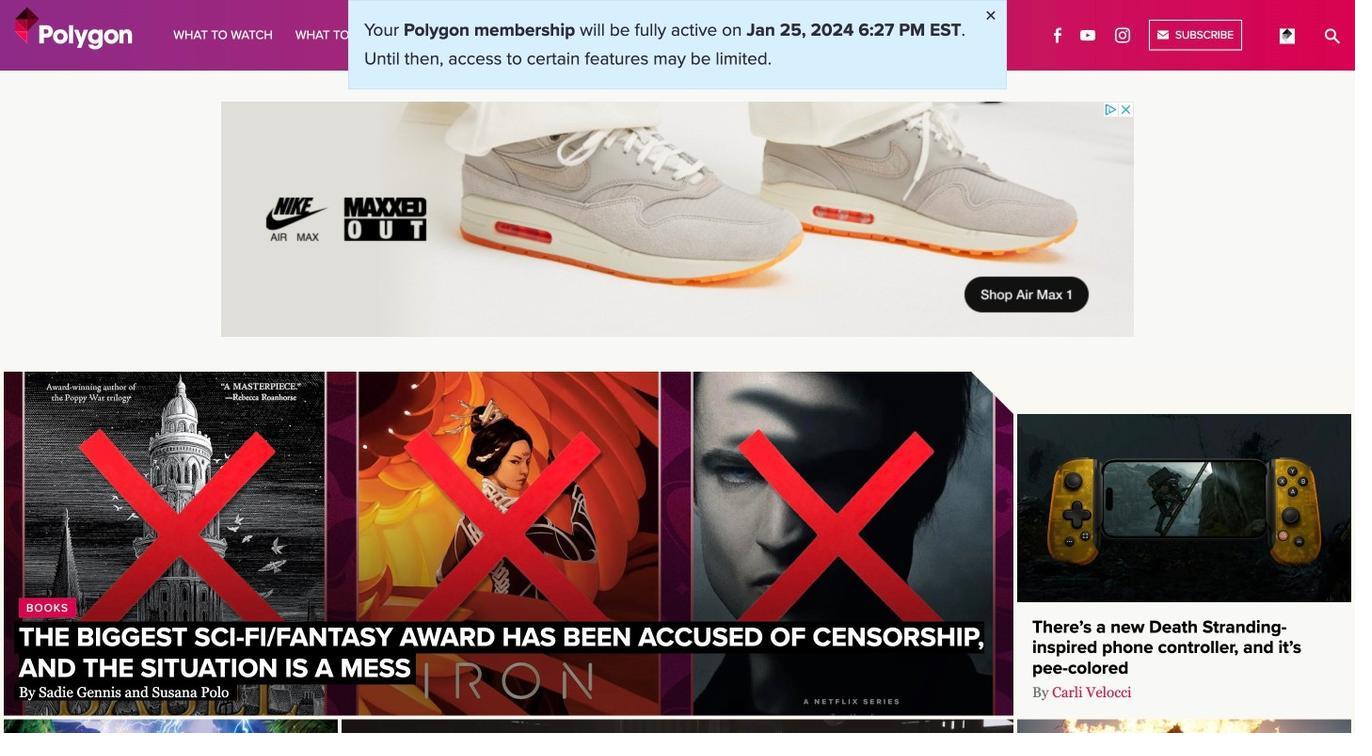 Task type: describe. For each thing, give the bounding box(es) containing it.
advertisement element
[[221, 102, 1134, 337]]

a player character aims at a group of zombies in a dark room in a screenshot from the day before image
[[342, 720, 1014, 733]]

a render of the yellow death stranding backbone one controller holding an iphone that is displaying death stranding. image
[[1018, 414, 1352, 602]]



Task type: locate. For each thing, give the bounding box(es) containing it.
a collage of the covers of babel: or the necessity of violence and iron widow and the poster for netflix's sandman series, each with a red x over the image. in the background is the tiled logo of worldcon 2023. image
[[4, 372, 1014, 716]]

senua standing in front of a burning tree in hellblade: senua's sacrifice. image
[[1018, 720, 1352, 733]]

key art for the temporal forces expansion for the pokémon tcg image
[[4, 720, 338, 733]]



Task type: vqa. For each thing, say whether or not it's contained in the screenshot.
A render of the yellow Death Stranding Backbone One controller holding an iPhone that is displaying Death Stranding. image at the right bottom of the page
yes



